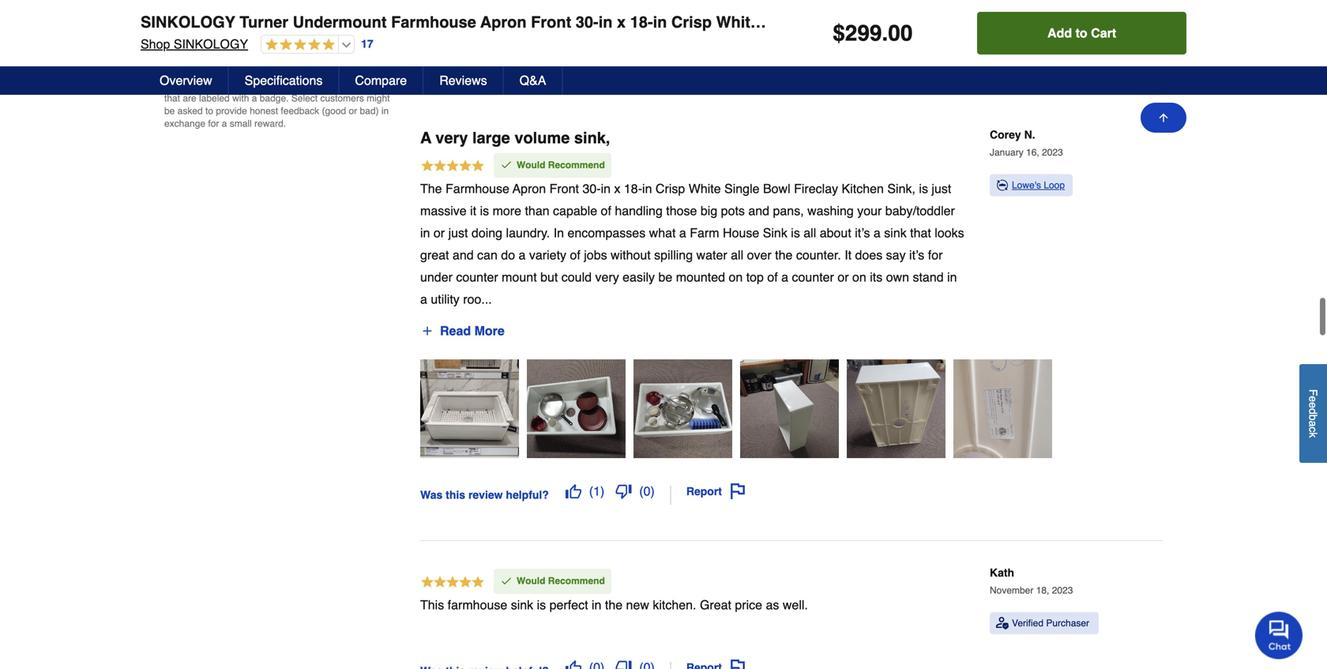 Task type: locate. For each thing, give the bounding box(es) containing it.
0 horizontal spatial thumb up image
[[445, 53, 458, 66]]

is down pans,
[[791, 226, 800, 240]]

1 vertical spatial front
[[550, 181, 579, 196]]

it
[[845, 248, 852, 262]]

0 vertical spatial all
[[804, 226, 817, 240]]

) left "0"
[[601, 484, 605, 499]]

1 horizontal spatial sink
[[984, 13, 1018, 31]]

e up d
[[1307, 396, 1320, 402]]

to down labeled
[[205, 105, 213, 117]]

and
[[749, 204, 770, 218], [453, 248, 474, 262]]

that left are
[[164, 93, 180, 104]]

than
[[525, 204, 550, 218]]

0 vertical spatial flag image
[[730, 484, 746, 500]]

recommend down sink,
[[548, 160, 605, 171]]

and left can at the top left of page
[[453, 248, 474, 262]]

flag image right report at the right of page
[[730, 484, 746, 500]]

1 vertical spatial customer
[[465, 54, 520, 69]]

30- inside the farmhouse apron front 30-in x 18-in crisp white single bowl fireclay kitchen sink, is just massive it is more than capable of handling those big pots and pans, washing your baby/toddler in or just doing laundry. in encompasses what a farm house sink is all about it's a sink that looks great and can do a variety of jobs without spilling water all over the counter. it does say it's for under counter mount but could very easily be mounted on top of a counter or on its own stand in a utility roo...
[[583, 181, 601, 196]]

5 stars image up specifications
[[262, 38, 335, 53]]

1 horizontal spatial )
[[651, 484, 655, 499]]

1 vertical spatial 2023
[[1052, 585, 1073, 596]]

on left its
[[853, 270, 867, 285]]

that inside the average rating may include incentivized reviews that are labeled with a badge. select customers might be asked to provide honest feedback (good or bad) in exchange for a small reward.
[[164, 93, 180, 104]]

0 vertical spatial kitchen
[[922, 13, 980, 31]]

0 horizontal spatial that
[[164, 93, 180, 104]]

apron inside the farmhouse apron front 30-in x 18-in crisp white single bowl fireclay kitchen sink, is just massive it is more than capable of handling those big pots and pans, washing your baby/toddler in or just doing laundry. in encompasses what a farm house sink is all about it's a sink that looks great and can do a variety of jobs without spilling water all over the counter. it does say it's for under counter mount but could very easily be mounted on top of a counter or on its own stand in a utility roo...
[[513, 181, 546, 196]]

or down "it" at the right
[[838, 270, 849, 285]]

verified purchaser icon image
[[996, 617, 1009, 630]]

this right 'was'
[[446, 489, 465, 501]]

of up encompasses
[[601, 204, 612, 218]]

november
[[990, 585, 1034, 596]]

1 horizontal spatial the
[[775, 248, 793, 262]]

it's
[[855, 226, 870, 240], [910, 248, 925, 262]]

liked
[[524, 54, 550, 69]]

a down provide
[[222, 118, 227, 129]]

customer for customer sentiment
[[437, 17, 496, 32]]

0 horizontal spatial large
[[473, 129, 510, 147]]

thumb down image left ( 0 )
[[616, 484, 632, 500]]

bowl up pans,
[[763, 181, 791, 196]]

1 vertical spatial it's
[[910, 248, 925, 262]]

0 horizontal spatial just
[[449, 226, 468, 240]]

2 ( from the left
[[640, 484, 644, 499]]

specifications
[[245, 73, 323, 88]]

1 vertical spatial farmhouse
[[446, 181, 510, 196]]

0 horizontal spatial for
[[208, 118, 219, 129]]

flag image down price
[[730, 660, 746, 669]]

sink down pans,
[[763, 226, 788, 240]]

be inside the farmhouse apron front 30-in x 18-in crisp white single bowl fireclay kitchen sink, is just massive it is more than capable of handling those big pots and pans, washing your baby/toddler in or just doing laundry. in encompasses what a farm house sink is all about it's a sink that looks great and can do a variety of jobs without spilling water all over the counter. it does say it's for under counter mount but could very easily be mounted on top of a counter or on its own stand in a utility roo...
[[659, 270, 673, 285]]

baby/toddler
[[886, 204, 955, 218]]

18- inside the farmhouse apron front 30-in x 18-in crisp white single bowl fireclay kitchen sink, is just massive it is more than capable of handling those big pots and pans, washing your baby/toddler in or just doing laundry. in encompasses what a farm house sink is all about it's a sink that looks great and can do a variety of jobs without spilling water all over the counter. it does say it's for under counter mount but could very easily be mounted on top of a counter or on its own stand in a utility roo...
[[624, 181, 642, 196]]

1 vertical spatial single
[[725, 181, 760, 196]]

1 would from the top
[[517, 160, 546, 171]]

all up counter.
[[804, 226, 817, 240]]

00
[[888, 21, 913, 46]]

counter.
[[796, 248, 841, 262]]

0 horizontal spatial counter
[[456, 270, 498, 285]]

0 horizontal spatial single
[[725, 181, 760, 196]]

large left volume
[[473, 129, 510, 147]]

1 vertical spatial of
[[570, 248, 581, 262]]

1 vertical spatial just
[[449, 226, 468, 240]]

18,
[[1037, 585, 1050, 596]]

2 counter from the left
[[792, 270, 834, 285]]

sinkology up average
[[174, 37, 248, 51]]

white up large button
[[716, 13, 759, 31]]

the right over
[[775, 248, 793, 262]]

bowl inside the farmhouse apron front 30-in x 18-in crisp white single bowl fireclay kitchen sink, is just massive it is more than capable of handling those big pots and pans, washing your baby/toddler in or just doing laundry. in encompasses what a farm house sink is all about it's a sink that looks great and can do a variety of jobs without spilling water all over the counter. it does say it's for under counter mount but could very easily be mounted on top of a counter or on its own stand in a utility roo...
[[763, 181, 791, 196]]

the left new
[[605, 598, 623, 612]]

2 would recommend from the top
[[517, 576, 605, 587]]

the up massive
[[420, 181, 442, 196]]

0 horizontal spatial bowl
[[763, 181, 791, 196]]

just up baby/toddler
[[932, 181, 952, 196]]

b
[[1307, 415, 1320, 421]]

appearance
[[903, 51, 971, 66]]

0 vertical spatial to
[[1076, 26, 1088, 40]]

mounted
[[676, 270, 725, 285]]

white up big
[[689, 181, 721, 196]]

1 vertical spatial apron
[[513, 181, 546, 196]]

incentivized
[[300, 80, 349, 91]]

read
[[440, 324, 471, 338]]

that down baby/toddler
[[910, 226, 932, 240]]

read more
[[440, 324, 505, 338]]

1 horizontal spatial of
[[601, 204, 612, 218]]

thumb up image left ( 1 )
[[566, 484, 581, 500]]

crisp
[[672, 13, 712, 31], [656, 181, 685, 196]]

0 vertical spatial be
[[164, 105, 175, 117]]

.
[[882, 21, 888, 46]]

be down the spilling
[[659, 270, 673, 285]]

asked
[[178, 105, 203, 117]]

0 vertical spatial customer
[[437, 17, 496, 32]]

reviews button
[[424, 66, 504, 95]]

very right a
[[436, 129, 468, 147]]

badge.
[[260, 93, 289, 104]]

a up k
[[1307, 421, 1320, 427]]

crisp up large button
[[672, 13, 712, 31]]

read more button
[[420, 319, 506, 344]]

q&a
[[520, 73, 546, 88]]

just down massive
[[449, 226, 468, 240]]

apron up customer liked
[[481, 13, 527, 31]]

1 ( from the left
[[589, 484, 594, 499]]

1 vertical spatial flag image
[[730, 660, 746, 669]]

add
[[1048, 26, 1072, 40]]

1 vertical spatial x
[[614, 181, 621, 196]]

a
[[420, 129, 432, 147]]

1 horizontal spatial single
[[828, 13, 875, 31]]

0 horizontal spatial and
[[453, 248, 474, 262]]

1 vertical spatial for
[[928, 248, 943, 262]]

kitchen up your
[[842, 181, 884, 196]]

5 stars image up this
[[420, 575, 485, 592]]

0 vertical spatial 2023
[[1042, 147, 1063, 158]]

sink right farmhouse
[[511, 598, 534, 612]]

satisfaction
[[744, 51, 810, 66]]

1 horizontal spatial to
[[1076, 26, 1088, 40]]

lowe's loop
[[1012, 180, 1065, 191]]

lowes loop icon image
[[996, 179, 1009, 192]]

0 horizontal spatial )
[[601, 484, 605, 499]]

farmhouse up the it on the top of page
[[446, 181, 510, 196]]

1 vertical spatial sink
[[763, 226, 788, 240]]

a down your
[[874, 226, 881, 240]]

1 horizontal spatial this
[[446, 489, 465, 501]]

or left bad) on the top of page
[[349, 105, 357, 117]]

recommend
[[227, 36, 299, 51], [548, 160, 605, 171], [548, 576, 605, 587]]

0 vertical spatial thumb down image
[[616, 484, 632, 500]]

1 thumb down image from the top
[[616, 484, 632, 500]]

1 horizontal spatial be
[[659, 270, 673, 285]]

would recommend up the perfect
[[517, 576, 605, 587]]

that
[[164, 93, 180, 104], [910, 226, 932, 240]]

be inside the average rating may include incentivized reviews that are labeled with a badge. select customers might be asked to provide honest feedback (good or bad) in exchange for a small reward.
[[164, 105, 175, 117]]

for
[[208, 118, 219, 129], [928, 248, 943, 262]]

recommend down turner
[[227, 36, 299, 51]]

handling
[[615, 204, 663, 218]]

the inside the farmhouse apron front 30-in x 18-in crisp white single bowl fireclay kitchen sink, is just massive it is more than capable of handling those big pots and pans, washing your baby/toddler in or just doing laundry. in encompasses what a farm house sink is all about it's a sink that looks great and can do a variety of jobs without spilling water all over the counter. it does say it's for under counter mount but could very easily be mounted on top of a counter or on its own stand in a utility roo...
[[420, 181, 442, 196]]

the left average
[[164, 80, 181, 91]]

thumb down image right thumb up icon in the bottom left of the page
[[616, 660, 632, 669]]

0 horizontal spatial to
[[205, 105, 213, 117]]

2 flag image from the top
[[730, 660, 746, 669]]

of right top
[[768, 270, 778, 285]]

0 vertical spatial large
[[685, 51, 718, 66]]

in down might
[[382, 105, 389, 117]]

0 horizontal spatial the
[[164, 80, 181, 91]]

on left top
[[729, 270, 743, 285]]

sink,
[[888, 181, 916, 196]]

reward.
[[255, 118, 286, 129]]

add to cart
[[1048, 26, 1117, 40]]

(good
[[322, 105, 346, 117]]

product
[[326, 36, 368, 51]]

kitchen.
[[653, 598, 697, 612]]

fireclay for bowl
[[794, 181, 839, 196]]

the inside the average rating may include incentivized reviews that are labeled with a badge. select customers might be asked to provide honest feedback (good or bad) in exchange for a small reward.
[[164, 80, 181, 91]]

1 horizontal spatial sink
[[884, 226, 907, 240]]

crisp inside the farmhouse apron front 30-in x 18-in crisp white single bowl fireclay kitchen sink, is just massive it is more than capable of handling those big pots and pans, washing your baby/toddler in or just doing laundry. in encompasses what a farm house sink is all about it's a sink that looks great and can do a variety of jobs without spilling water all over the counter. it does say it's for under counter mount but could very easily be mounted on top of a counter or on its own stand in a utility roo...
[[656, 181, 685, 196]]

1 horizontal spatial on
[[853, 270, 867, 285]]

) left report at the right of page
[[651, 484, 655, 499]]

1 vertical spatial this
[[446, 489, 465, 501]]

0 horizontal spatial all
[[731, 248, 744, 262]]

0 horizontal spatial kitchen
[[842, 181, 884, 196]]

0 vertical spatial or
[[349, 105, 357, 117]]

a
[[252, 93, 257, 104], [222, 118, 227, 129], [680, 226, 687, 240], [874, 226, 881, 240], [519, 248, 526, 262], [782, 270, 789, 285], [420, 292, 427, 307], [1307, 421, 1320, 427]]

)
[[601, 484, 605, 499], [651, 484, 655, 499]]

sink left add
[[984, 13, 1018, 31]]

0 horizontal spatial on
[[729, 270, 743, 285]]

0 horizontal spatial of
[[570, 248, 581, 262]]

a right do
[[519, 248, 526, 262]]

1 vertical spatial would recommend
[[517, 576, 605, 587]]

it's up does
[[855, 226, 870, 240]]

thumb down image
[[616, 484, 632, 500], [616, 660, 632, 669]]

e up b
[[1307, 402, 1320, 409]]

all
[[804, 226, 817, 240], [731, 248, 744, 262]]

bowl up the appearance
[[880, 13, 918, 31]]

corey n. january 16, 2023
[[990, 128, 1063, 158]]

for inside the farmhouse apron front 30-in x 18-in crisp white single bowl fireclay kitchen sink, is just massive it is more than capable of handling those big pots and pans, washing your baby/toddler in or just doing laundry. in encompasses what a farm house sink is all about it's a sink that looks great and can do a variety of jobs without spilling water all over the counter. it does say it's for under counter mount but could very easily be mounted on top of a counter or on its own stand in a utility roo...
[[928, 248, 943, 262]]

0 horizontal spatial this
[[303, 36, 322, 51]]

sentiment
[[500, 17, 561, 32]]

18- up handling
[[624, 181, 642, 196]]

kitchen inside the farmhouse apron front 30-in x 18-in crisp white single bowl fireclay kitchen sink, is just massive it is more than capable of handling those big pots and pans, washing your baby/toddler in or just doing laundry. in encompasses what a farm house sink is all about it's a sink that looks great and can do a variety of jobs without spilling water all over the counter. it does say it's for under counter mount but could very easily be mounted on top of a counter or on its own stand in a utility roo...
[[842, 181, 884, 196]]

( right '1'
[[640, 484, 644, 499]]

( left "0"
[[589, 484, 594, 499]]

quality
[[837, 51, 876, 66]]

or down massive
[[434, 226, 445, 240]]

sinkology up shop sinkology
[[141, 13, 235, 31]]

0 horizontal spatial sink
[[763, 226, 788, 240]]

0 vertical spatial the
[[775, 248, 793, 262]]

the average rating may include incentivized reviews that are labeled with a badge. select customers might be asked to provide honest feedback (good or bad) in exchange for a small reward.
[[164, 80, 390, 129]]

customer up customer liked
[[437, 17, 496, 32]]

large inside button
[[685, 51, 718, 66]]

fireclay inside the farmhouse apron front 30-in x 18-in crisp white single bowl fireclay kitchen sink, is just massive it is more than capable of handling those big pots and pans, washing your baby/toddler in or just doing laundry. in encompasses what a farm house sink is all about it's a sink that looks great and can do a variety of jobs without spilling water all over the counter. it does say it's for under counter mount but could very easily be mounted on top of a counter or on its own stand in a utility roo...
[[794, 181, 839, 196]]

sinkology turner undermount farmhouse apron front 30-in x 18-in crisp white fireclay single bowl kitchen sink
[[141, 13, 1018, 31]]

1 vertical spatial the
[[420, 181, 442, 196]]

1 vertical spatial thumb up image
[[566, 484, 581, 500]]

x up handling
[[614, 181, 621, 196]]

2 vertical spatial recommend
[[548, 576, 605, 587]]

1 horizontal spatial the
[[420, 181, 442, 196]]

0 vertical spatial the
[[164, 80, 181, 91]]

crisp up "those"
[[656, 181, 685, 196]]

sink
[[884, 226, 907, 240], [511, 598, 534, 612]]

white inside the farmhouse apron front 30-in x 18-in crisp white single bowl fireclay kitchen sink, is just massive it is more than capable of handling those big pots and pans, washing your baby/toddler in or just doing laundry. in encompasses what a farm house sink is all about it's a sink that looks great and can do a variety of jobs without spilling water all over the counter. it does say it's for under counter mount but could very easily be mounted on top of a counter or on its own stand in a utility roo...
[[689, 181, 721, 196]]

x inside the farmhouse apron front 30-in x 18-in crisp white single bowl fireclay kitchen sink, is just massive it is more than capable of handling those big pots and pans, washing your baby/toddler in or just doing laundry. in encompasses what a farm house sink is all about it's a sink that looks great and can do a variety of jobs without spilling water all over the counter. it does say it's for under counter mount but could very easily be mounted on top of a counter or on its own stand in a utility roo...
[[614, 181, 621, 196]]

1 vertical spatial very
[[595, 270, 619, 285]]

single left . at the top right
[[828, 13, 875, 31]]

1 vertical spatial fireclay
[[794, 181, 839, 196]]

verified purchaser
[[1012, 618, 1090, 629]]

customer up reviews
[[465, 54, 520, 69]]

0 horizontal spatial be
[[164, 105, 175, 117]]

farmhouse up reviews
[[391, 13, 476, 31]]

5 stars image down a
[[420, 159, 485, 176]]

2023 inside corey n. january 16, 2023
[[1042, 147, 1063, 158]]

checkmark image
[[500, 159, 513, 171], [500, 575, 513, 587]]

0 vertical spatial this
[[303, 36, 322, 51]]

( for 0
[[640, 484, 644, 499]]

1 vertical spatial bowl
[[763, 181, 791, 196]]

1 vertical spatial be
[[659, 270, 673, 285]]

0 vertical spatial sink
[[884, 226, 907, 240]]

fireclay up 'satisfaction' at the right top of the page
[[764, 13, 824, 31]]

loop
[[1044, 180, 1065, 191]]

fireclay
[[764, 13, 824, 31], [794, 181, 839, 196]]

white
[[716, 13, 759, 31], [689, 181, 721, 196]]

for up stand
[[928, 248, 943, 262]]

1 vertical spatial 30-
[[583, 181, 601, 196]]

compare button
[[339, 66, 424, 95]]

1 vertical spatial all
[[731, 248, 744, 262]]

in up great
[[420, 226, 430, 240]]

price
[[735, 598, 763, 612]]

0 horizontal spatial sink
[[511, 598, 534, 612]]

for down provide
[[208, 118, 219, 129]]

single inside the farmhouse apron front 30-in x 18-in crisp white single bowl fireclay kitchen sink, is just massive it is more than capable of handling those big pots and pans, washing your baby/toddler in or just doing laundry. in encompasses what a farm house sink is all about it's a sink that looks great and can do a variety of jobs without spilling water all over the counter. it does say it's for under counter mount but could very easily be mounted on top of a counter or on its own stand in a utility roo...
[[725, 181, 760, 196]]

1 horizontal spatial and
[[749, 204, 770, 218]]

1 would recommend from the top
[[517, 160, 605, 171]]

2023 right '16,'
[[1042, 147, 1063, 158]]

1 vertical spatial would
[[517, 576, 546, 587]]

f e e d b a c k button
[[1300, 364, 1328, 463]]

this left product
[[303, 36, 322, 51]]

0 vertical spatial would
[[517, 160, 546, 171]]

apron up than
[[513, 181, 546, 196]]

1 vertical spatial or
[[434, 226, 445, 240]]

checkmark image down a very large volume sink,
[[500, 159, 513, 171]]

flag image
[[730, 484, 746, 500], [730, 660, 746, 669]]

be
[[164, 105, 175, 117], [659, 270, 673, 285]]

would recommend
[[517, 160, 605, 171], [517, 576, 605, 587]]

1 vertical spatial the
[[605, 598, 623, 612]]

large right finish
[[685, 51, 718, 66]]

0 vertical spatial would recommend
[[517, 160, 605, 171]]

30- up capable
[[583, 181, 601, 196]]

x
[[617, 13, 626, 31], [614, 181, 621, 196]]

to
[[1076, 26, 1088, 40], [205, 105, 213, 117]]

%
[[213, 36, 224, 51]]

doing
[[472, 226, 503, 240]]

laundry.
[[506, 226, 550, 240]]

purchaser
[[1047, 618, 1090, 629]]

1 horizontal spatial for
[[928, 248, 943, 262]]

of
[[601, 204, 612, 218], [570, 248, 581, 262], [768, 270, 778, 285]]

2 thumb down image from the top
[[616, 660, 632, 669]]

1 horizontal spatial all
[[804, 226, 817, 240]]

sink inside the farmhouse apron front 30-in x 18-in crisp white single bowl fireclay kitchen sink, is just massive it is more than capable of handling those big pots and pans, washing your baby/toddler in or just doing laundry. in encompasses what a farm house sink is all about it's a sink that looks great and can do a variety of jobs without spilling water all over the counter. it does say it's for under counter mount but could very easily be mounted on top of a counter or on its own stand in a utility roo...
[[884, 226, 907, 240]]

it's right say
[[910, 248, 925, 262]]

1 horizontal spatial or
[[434, 226, 445, 240]]

your
[[858, 204, 882, 218]]

recommend up the perfect
[[548, 576, 605, 587]]

just
[[932, 181, 952, 196], [449, 226, 468, 240]]

$ 299 . 00
[[833, 21, 913, 46]]

2023 inside kath november 18, 2023
[[1052, 585, 1073, 596]]

shop
[[141, 37, 170, 51]]

in inside the average rating may include incentivized reviews that are labeled with a badge. select customers might be asked to provide honest feedback (good or bad) in exchange for a small reward.
[[382, 105, 389, 117]]

2 checkmark image from the top
[[500, 575, 513, 587]]

0 horizontal spatial (
[[589, 484, 594, 499]]

18- up finish
[[630, 13, 653, 31]]

for inside the average rating may include incentivized reviews that are labeled with a badge. select customers might be asked to provide honest feedback (good or bad) in exchange for a small reward.
[[208, 118, 219, 129]]

checkmark image up farmhouse
[[500, 575, 513, 587]]

2 e from the top
[[1307, 402, 1320, 409]]

2 ) from the left
[[651, 484, 655, 499]]

very inside the farmhouse apron front 30-in x 18-in crisp white single bowl fireclay kitchen sink, is just massive it is more than capable of handling those big pots and pans, washing your baby/toddler in or just doing laundry. in encompasses what a farm house sink is all about it's a sink that looks great and can do a variety of jobs without spilling water all over the counter. it does say it's for under counter mount but could very easily be mounted on top of a counter or on its own stand in a utility roo...
[[595, 270, 619, 285]]

counter
[[456, 270, 498, 285], [792, 270, 834, 285]]

30- right sentiment
[[576, 13, 599, 31]]

sink up say
[[884, 226, 907, 240]]

1 flag image from the top
[[730, 484, 746, 500]]

of left jobs
[[570, 248, 581, 262]]

1 vertical spatial checkmark image
[[500, 575, 513, 587]]

kitchen
[[922, 13, 980, 31], [842, 181, 884, 196]]

pots
[[721, 204, 745, 218]]

would recommend down volume
[[517, 160, 605, 171]]

arrow up image
[[1158, 111, 1170, 124]]

thumb up image
[[445, 53, 458, 66], [566, 484, 581, 500]]

a inside button
[[1307, 421, 1320, 427]]

front up capable
[[550, 181, 579, 196]]

fireclay up washing
[[794, 181, 839, 196]]

but
[[541, 270, 558, 285]]

massive
[[420, 204, 467, 218]]

in right stand
[[948, 270, 957, 285]]

1 ) from the left
[[601, 484, 605, 499]]

be up exchange
[[164, 105, 175, 117]]

on
[[729, 270, 743, 285], [853, 270, 867, 285]]

the
[[164, 80, 181, 91], [420, 181, 442, 196]]

1 horizontal spatial just
[[932, 181, 952, 196]]

5 stars image
[[262, 38, 335, 53], [420, 159, 485, 176], [420, 575, 485, 592]]

does
[[855, 248, 883, 262]]

0 horizontal spatial or
[[349, 105, 357, 117]]

all left over
[[731, 248, 744, 262]]

kitchen up the appearance
[[922, 13, 980, 31]]

0 vertical spatial very
[[436, 129, 468, 147]]

in
[[599, 13, 613, 31], [653, 13, 667, 31], [382, 105, 389, 117], [601, 181, 611, 196], [642, 181, 652, 196], [420, 226, 430, 240], [948, 270, 957, 285], [592, 598, 602, 612]]

0 vertical spatial checkmark image
[[500, 159, 513, 171]]

0 vertical spatial and
[[749, 204, 770, 218]]



Task type: vqa. For each thing, say whether or not it's contained in the screenshot.
rightmost the next
no



Task type: describe. For each thing, give the bounding box(es) containing it.
to inside the average rating may include incentivized reviews that are labeled with a badge. select customers might be asked to provide honest feedback (good or bad) in exchange for a small reward.
[[205, 105, 213, 117]]

would recommend for first checkmark image from the top
[[517, 160, 605, 171]]

1 horizontal spatial it's
[[910, 248, 925, 262]]

( for 1
[[589, 484, 594, 499]]

finish button
[[614, 45, 669, 72]]

https://photos us.bazaarvoice.com/photo/2/cghvdg86bg93zxm/bbfb1428 e008 5992 a47e 52f55f216f99 image
[[740, 360, 839, 458]]

1 vertical spatial 5 stars image
[[420, 159, 485, 176]]

0 vertical spatial of
[[601, 204, 612, 218]]

) for ( 0 )
[[651, 484, 655, 499]]

bad)
[[360, 105, 379, 117]]

the farmhouse apron front 30-in x 18-in crisp white single bowl fireclay kitchen sink, is just massive it is more than capable of handling those big pots and pans, washing your baby/toddler in or just doing laundry. in encompasses what a farm house sink is all about it's a sink that looks great and can do a variety of jobs without spilling water all over the counter. it does say it's for under counter mount but could very easily be mounted on top of a counter or on its own stand in a utility roo...
[[420, 181, 965, 307]]

over
[[747, 248, 772, 262]]

include
[[267, 80, 297, 91]]

2 vertical spatial 5 stars image
[[420, 575, 485, 592]]

0 vertical spatial 30-
[[576, 13, 599, 31]]

might
[[367, 93, 390, 104]]

a left utility
[[420, 292, 427, 307]]

are
[[183, 93, 197, 104]]

q&a button
[[504, 66, 563, 95]]

new
[[626, 598, 650, 612]]

thumb down image for second 'flag' image from the top
[[616, 660, 632, 669]]

0 vertical spatial x
[[617, 13, 626, 31]]

flag image inside report button
[[730, 484, 746, 500]]

( 1 )
[[589, 484, 605, 499]]

january
[[990, 147, 1024, 158]]

0 vertical spatial single
[[828, 13, 875, 31]]

0 vertical spatial front
[[531, 13, 572, 31]]

1 checkmark image from the top
[[500, 159, 513, 171]]

average
[[183, 80, 218, 91]]

1 horizontal spatial kitchen
[[922, 13, 980, 31]]

1 vertical spatial sink
[[511, 598, 534, 612]]

https://photos us.bazaarvoice.com/photo/2/cghvdg86bg93zxm/edd3341a 6b19 55f6 97d3 3294799ccc80 image
[[634, 360, 733, 458]]

2 would from the top
[[517, 576, 546, 587]]

overview button
[[144, 66, 229, 95]]

great
[[420, 248, 449, 262]]

in right sentiment
[[599, 13, 613, 31]]

is right sink,
[[919, 181, 928, 196]]

spilling
[[654, 248, 693, 262]]

water
[[697, 248, 728, 262]]

this farmhouse sink is perfect in the new kitchen. great price as well.
[[420, 598, 808, 612]]

provide
[[216, 105, 247, 117]]

capable
[[553, 204, 598, 218]]

to inside button
[[1076, 26, 1088, 40]]

helpful?
[[506, 489, 549, 501]]

report
[[687, 485, 722, 498]]

may
[[247, 80, 265, 91]]

is left the perfect
[[537, 598, 546, 612]]

more
[[475, 324, 505, 338]]

in up encompasses
[[601, 181, 611, 196]]

own
[[886, 270, 910, 285]]

https://photos us.bazaarvoice.com/photo/2/cghvdg86bg93zxm/7140a3d5 8411 5d00 b394 0b3db707502b image
[[954, 360, 1053, 458]]

roo...
[[463, 292, 492, 307]]

299
[[845, 21, 882, 46]]

kath
[[990, 567, 1015, 579]]

1 counter from the left
[[456, 270, 498, 285]]

2 vertical spatial of
[[768, 270, 778, 285]]

feedback
[[281, 105, 319, 117]]

thumb up image
[[566, 660, 581, 669]]

a down may
[[252, 93, 257, 104]]

corey
[[990, 128, 1022, 141]]

1
[[594, 484, 601, 499]]

was
[[420, 489, 443, 501]]

house
[[723, 226, 760, 240]]

thumb down image for 'flag' image within report button
[[616, 484, 632, 500]]

lowe's
[[1012, 180, 1042, 191]]

( 0 )
[[640, 484, 655, 499]]

chat invite button image
[[1256, 611, 1304, 659]]

about
[[820, 226, 852, 240]]

https://photos us.bazaarvoice.com/photo/2/cghvdg86bg93zxm/e87e7175 6653 56ef 8ba6 678e8408f87f image
[[527, 360, 626, 458]]

in right the perfect
[[592, 598, 602, 612]]

this
[[420, 598, 444, 612]]

the inside the farmhouse apron front 30-in x 18-in crisp white single bowl fireclay kitchen sink, is just massive it is more than capable of handling those big pots and pans, washing your baby/toddler in or just doing laundry. in encompasses what a farm house sink is all about it's a sink that looks great and can do a variety of jobs without spilling water all over the counter. it does say it's for under counter mount but could very easily be mounted on top of a counter or on its own stand in a utility roo...
[[775, 248, 793, 262]]

0 vertical spatial farmhouse
[[391, 13, 476, 31]]

reviews
[[352, 80, 384, 91]]

0
[[644, 484, 651, 499]]

1 e from the top
[[1307, 396, 1320, 402]]

the for the average rating may include incentivized reviews that are labeled with a badge. select customers might be asked to provide honest feedback (good or bad) in exchange for a small reward.
[[164, 80, 181, 91]]

1 vertical spatial sinkology
[[174, 37, 248, 51]]

thumb up image for (
[[566, 484, 581, 500]]

looks
[[935, 226, 965, 240]]

great
[[700, 598, 732, 612]]

kath november 18, 2023
[[990, 567, 1073, 596]]

d
[[1307, 409, 1320, 415]]

https://photos us.bazaarvoice.com/photo/2/cghvdg86bg93zxm/e33d3174 dbfd 5a7c 84ab fa9024aa5728 image
[[847, 360, 946, 458]]

sink inside the farmhouse apron front 30-in x 18-in crisp white single bowl fireclay kitchen sink, is just massive it is more than capable of handling those big pots and pans, washing your baby/toddler in or just doing laundry. in encompasses what a farm house sink is all about it's a sink that looks great and can do a variety of jobs without spilling water all over the counter. it does say it's for under counter mount but could very easily be mounted on top of a counter or on its own stand in a utility roo...
[[763, 226, 788, 240]]

top
[[747, 270, 764, 285]]

shop sinkology
[[141, 37, 248, 51]]

f e e d b a c k
[[1307, 390, 1320, 438]]

stand
[[913, 270, 944, 285]]

0 vertical spatial 18-
[[630, 13, 653, 31]]

farm
[[690, 226, 720, 240]]

1 vertical spatial recommend
[[548, 160, 605, 171]]

0 vertical spatial 5 stars image
[[262, 38, 335, 53]]

select
[[291, 93, 318, 104]]

what
[[649, 226, 676, 240]]

0 vertical spatial recommend
[[227, 36, 299, 51]]

add to cart button
[[978, 12, 1187, 55]]

honest
[[250, 105, 278, 117]]

or inside the average rating may include incentivized reviews that are labeled with a badge. select customers might be asked to provide honest feedback (good or bad) in exchange for a small reward.
[[349, 105, 357, 117]]

that inside the farmhouse apron front 30-in x 18-in crisp white single bowl fireclay kitchen sink, is just massive it is more than capable of handling those big pots and pans, washing your baby/toddler in or just doing laundry. in encompasses what a farm house sink is all about it's a sink that looks great and can do a variety of jobs without spilling water all over the counter. it does say it's for under counter mount but could very easily be mounted on top of a counter or on its own stand in a utility roo...
[[910, 226, 932, 240]]

easily
[[623, 270, 655, 285]]

specifications button
[[229, 66, 339, 95]]

0 vertical spatial bowl
[[880, 13, 918, 31]]

is right the it on the top of page
[[480, 204, 489, 218]]

farmhouse inside the farmhouse apron front 30-in x 18-in crisp white single bowl fireclay kitchen sink, is just massive it is more than capable of handling those big pots and pans, washing your baby/toddler in or just doing laundry. in encompasses what a farm house sink is all about it's a sink that looks great and can do a variety of jobs without spilling water all over the counter. it does say it's for under counter mount but could very easily be mounted on top of a counter or on its own stand in a utility roo...
[[446, 181, 510, 196]]

the for the farmhouse apron front 30-in x 18-in crisp white single bowl fireclay kitchen sink, is just massive it is more than capable of handling those big pots and pans, washing your baby/toddler in or just doing laundry. in encompasses what a farm house sink is all about it's a sink that looks great and can do a variety of jobs without spilling water all over the counter. it does say it's for under counter mount but could very easily be mounted on top of a counter or on its own stand in a utility roo...
[[420, 181, 442, 196]]

0 vertical spatial white
[[716, 13, 759, 31]]

jobs
[[584, 248, 607, 262]]

0 vertical spatial sink
[[984, 13, 1018, 31]]

with
[[232, 93, 249, 104]]

encompasses
[[568, 226, 646, 240]]

would recommend for second checkmark image from the top
[[517, 576, 605, 587]]

1 on from the left
[[729, 270, 743, 285]]

small
[[230, 118, 252, 129]]

cart
[[1091, 26, 1117, 40]]

customer for customer liked
[[465, 54, 520, 69]]

undermount
[[293, 13, 387, 31]]

0 vertical spatial crisp
[[672, 13, 712, 31]]

plus image
[[421, 325, 434, 338]]

a right top
[[782, 270, 789, 285]]

rating
[[220, 80, 244, 91]]

thumb up image for customer liked
[[445, 53, 458, 66]]

without
[[611, 248, 651, 262]]

) for ( 1 )
[[601, 484, 605, 499]]

0 vertical spatial apron
[[481, 13, 527, 31]]

0 vertical spatial sinkology
[[141, 13, 235, 31]]

under
[[420, 270, 453, 285]]

n.
[[1025, 128, 1036, 141]]

2 on from the left
[[853, 270, 867, 285]]

f
[[1307, 390, 1320, 396]]

those
[[666, 204, 697, 218]]

fireclay for white
[[764, 13, 824, 31]]

k
[[1307, 433, 1320, 438]]

review
[[469, 489, 503, 501]]

could
[[562, 270, 592, 285]]

compare
[[355, 73, 407, 88]]

in
[[554, 226, 564, 240]]

0 vertical spatial it's
[[855, 226, 870, 240]]

https://photos us.bazaarvoice.com/photo/2/cghvdg86bg93zxm/14aac0bb 60a6 565c abfc c7ca2b24c994 image
[[420, 360, 519, 458]]

0 horizontal spatial the
[[605, 598, 623, 612]]

satisfaction button
[[734, 45, 820, 72]]

0 horizontal spatial very
[[436, 129, 468, 147]]

do
[[501, 248, 515, 262]]

17
[[361, 38, 374, 50]]

verified
[[1012, 618, 1044, 629]]

sink,
[[574, 129, 610, 147]]

a right what
[[680, 226, 687, 240]]

report button
[[681, 478, 752, 505]]

in up handling
[[642, 181, 652, 196]]

16,
[[1027, 147, 1040, 158]]

in up finish
[[653, 13, 667, 31]]

variety
[[529, 248, 567, 262]]

front inside the farmhouse apron front 30-in x 18-in crisp white single bowl fireclay kitchen sink, is just massive it is more than capable of handling those big pots and pans, washing your baby/toddler in or just doing laundry. in encompasses what a farm house sink is all about it's a sink that looks great and can do a variety of jobs without spilling water all over the counter. it does say it's for under counter mount but could very easily be mounted on top of a counter or on its own stand in a utility roo...
[[550, 181, 579, 196]]

2 vertical spatial or
[[838, 270, 849, 285]]



